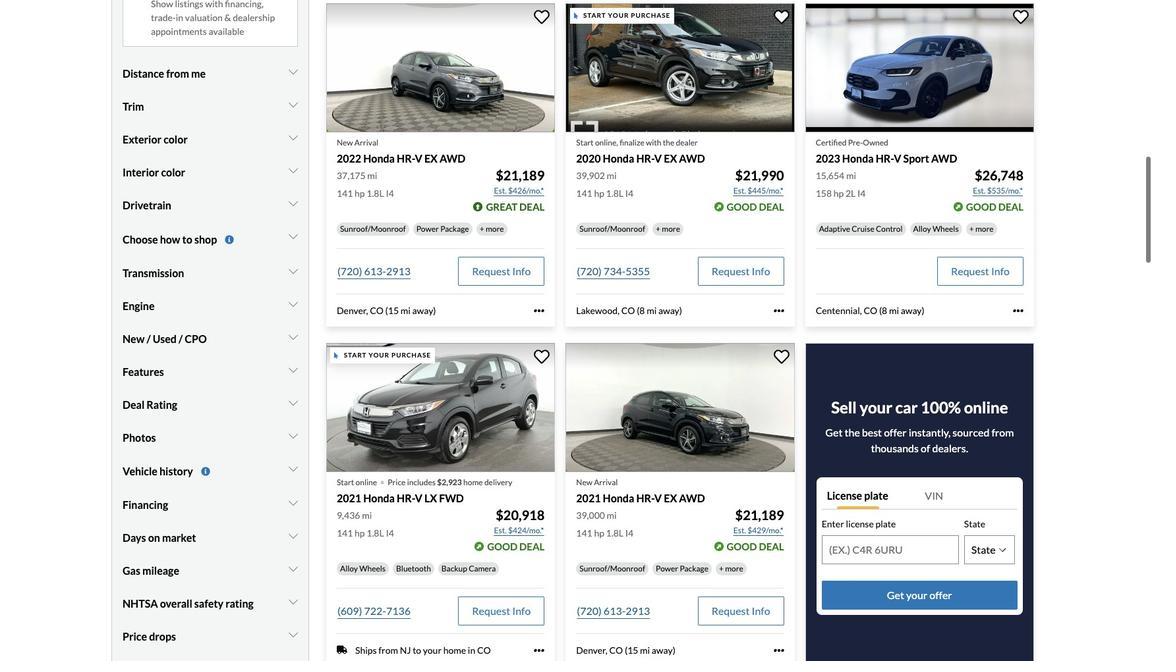 Task type: vqa. For each thing, say whether or not it's contained in the screenshot.
Wheels to the left
yes



Task type: describe. For each thing, give the bounding box(es) containing it.
interior color
[[123, 164, 185, 177]]

financing,
[[225, 0, 264, 7]]

drivetrain button
[[123, 187, 298, 220]]

9,436
[[337, 508, 360, 519]]

offer inside get your offer button
[[930, 587, 952, 600]]

camera
[[469, 562, 496, 572]]

chevron down image for price drops
[[289, 628, 298, 639]]

request info for 2022
[[472, 263, 531, 275]]

est. for ·
[[494, 524, 507, 534]]

5 chevron down image from the top
[[289, 230, 298, 240]]

dealer
[[676, 136, 698, 145]]

gray 2021 honda hr-v ex awd suv / crossover all-wheel drive automatic image
[[566, 342, 795, 471]]

denver, co (15 mi away) for 2021
[[576, 643, 676, 655]]

39,902 mi 141 hp 1.8l i4
[[576, 168, 634, 197]]

sunroof/moonroof for finalize
[[580, 222, 645, 232]]

15,654 mi 158 hp 2l i4
[[816, 168, 866, 197]]

request for 2022
[[472, 263, 510, 275]]

show listings with financing, trade-in valuation & dealership appointments available
[[151, 0, 275, 35]]

$21,189 est. $426/mo.*
[[494, 165, 545, 194]]

away) for 2020 honda hr-v ex awd
[[659, 303, 682, 314]]

vin
[[925, 488, 943, 500]]

est. for 2021
[[734, 524, 746, 534]]

distance from me
[[123, 66, 206, 78]]

+ for 2022 honda hr-v ex awd
[[480, 222, 484, 232]]

color for exterior color
[[164, 131, 188, 144]]

start online · price includes $2,923 home delivery 2021 honda hr-v lx fwd
[[337, 467, 512, 503]]

truck image
[[337, 644, 347, 654]]

the inside start online, finalize with the dealer 2020 honda hr-v ex awd
[[663, 136, 675, 145]]

est. for finalize
[[734, 184, 746, 194]]

2021 inside "start online · price includes $2,923 home delivery 2021 honda hr-v lx fwd"
[[337, 490, 361, 503]]

in inside show listings with financing, trade-in valuation & dealership appointments available
[[176, 10, 183, 21]]

vin tab
[[920, 481, 1018, 508]]

v inside "start online · price includes $2,923 home delivery 2021 honda hr-v lx fwd"
[[415, 490, 422, 503]]

0 vertical spatial alloy wheels
[[913, 222, 959, 232]]

includes
[[407, 476, 436, 486]]

2020
[[576, 150, 601, 163]]

ellipsis h image for 2022
[[534, 304, 545, 314]]

certified
[[816, 136, 847, 145]]

backup camera
[[442, 562, 496, 572]]

chevron down image for trim
[[289, 98, 298, 108]]

mileage
[[142, 563, 179, 576]]

(609) 722-7136 button
[[337, 595, 411, 624]]

fwd
[[439, 490, 464, 503]]

request info button for finalize
[[698, 255, 784, 284]]

v inside certified pre-owned 2023 honda hr-v sport awd
[[894, 150, 901, 163]]

awd inside start online, finalize with the dealer 2020 honda hr-v ex awd
[[679, 150, 705, 163]]

available
[[209, 24, 244, 35]]

1.8l for finalize
[[606, 186, 624, 197]]

1 horizontal spatial in
[[468, 643, 475, 655]]

0 horizontal spatial wheels
[[359, 562, 386, 572]]

sell your car 100% online
[[831, 396, 1008, 415]]

chevron down image for photos
[[289, 429, 298, 440]]

chevron down image for deal rating
[[289, 396, 298, 407]]

v inside start online, finalize with the dealer 2020 honda hr-v ex awd
[[654, 150, 662, 163]]

view more image
[[201, 465, 210, 475]]

(15 for 2021
[[625, 643, 638, 655]]

est. $424/mo.* button
[[493, 523, 545, 536]]

rating
[[147, 397, 177, 409]]

mi inside 39,902 mi 141 hp 1.8l i4
[[607, 168, 617, 179]]

2 / from the left
[[179, 331, 183, 343]]

from inside get the best offer instantly, sourced from thousands of dealers.
[[992, 425, 1014, 437]]

enter license plate
[[822, 517, 896, 528]]

(720) 734-5355
[[577, 263, 650, 275]]

honda inside new arrival 2021 honda hr-v ex awd
[[603, 490, 634, 503]]

gray 2020 honda hr-v ex awd suv / crossover all-wheel drive 7-speed cvt image
[[566, 2, 795, 130]]

0 horizontal spatial alloy
[[340, 562, 358, 572]]

show
[[151, 0, 173, 7]]

hr- inside new arrival 2021 honda hr-v ex awd
[[636, 490, 654, 503]]

request info for 2021
[[712, 603, 770, 616]]

141 for 2021
[[576, 526, 592, 537]]

power package for 2022 honda hr-v ex awd
[[416, 222, 469, 232]]

hp for finalize
[[594, 186, 604, 197]]

2l
[[846, 186, 856, 197]]

overall
[[160, 596, 192, 609]]

state
[[964, 517, 986, 528]]

good deal for 2021
[[727, 539, 784, 551]]

hp for 2021
[[594, 526, 604, 537]]

100%
[[921, 396, 961, 415]]

est. $535/mo.* button
[[972, 182, 1024, 196]]

best
[[862, 425, 882, 437]]

(720) for 2021 honda hr-v ex awd
[[577, 603, 602, 616]]

+ more for 2023 honda hr-v sport awd
[[969, 222, 994, 232]]

hr- inside new arrival 2022 honda hr-v ex awd
[[397, 150, 415, 163]]

deal rating button
[[123, 387, 298, 420]]

awd inside certified pre-owned 2023 honda hr-v sport awd
[[932, 150, 957, 163]]

hp for owned
[[834, 186, 844, 197]]

co for 2020 honda hr-v ex awd
[[621, 303, 635, 314]]

get your offer button
[[822, 579, 1018, 608]]

car
[[896, 396, 918, 415]]

(720) for 2020 honda hr-v ex awd
[[577, 263, 602, 275]]

co for 2021 honda hr-v ex awd
[[609, 643, 623, 655]]

nhtsa overall safety rating
[[123, 596, 254, 609]]

39,000 mi 141 hp 1.8l i4
[[576, 508, 634, 537]]

$21,189 est. $429/mo.*
[[734, 506, 784, 534]]

view more image
[[225, 233, 234, 242]]

to inside dropdown button
[[182, 231, 192, 244]]

ships from nj to your home in co
[[355, 643, 491, 655]]

enter
[[822, 517, 844, 528]]

141 for finalize
[[576, 186, 592, 197]]

safety
[[194, 596, 224, 609]]

rating
[[226, 596, 254, 609]]

$26,748
[[975, 165, 1024, 181]]

license plate tab
[[822, 481, 920, 508]]

1.8l for 2021
[[606, 526, 624, 537]]

financing button
[[123, 487, 298, 520]]

thousands
[[871, 440, 919, 453]]

finalize
[[620, 136, 645, 145]]

$535/mo.*
[[987, 184, 1023, 194]]

$20,918 est. $424/mo.*
[[494, 506, 545, 534]]

interior
[[123, 164, 159, 177]]

crystal black pearl 2021 honda hr-v lx fwd suv / crossover front-wheel drive continuously variable transmission image
[[326, 342, 555, 471]]

est. $426/mo.* button
[[493, 182, 545, 196]]

license plate
[[827, 488, 888, 500]]

from for ships from nj to your home in co
[[379, 643, 398, 655]]

new / used / cpo
[[123, 331, 207, 343]]

$2,923
[[437, 476, 462, 486]]

power package for 2021 honda hr-v ex awd
[[656, 562, 709, 572]]

info for 2021
[[752, 603, 770, 616]]

co for 2022 honda hr-v ex awd
[[370, 303, 384, 314]]

new arrival 2021 honda hr-v ex awd
[[576, 476, 705, 503]]

est. $429/mo.* button
[[733, 523, 784, 536]]

613- for 2021
[[604, 603, 626, 616]]

lakewood,
[[576, 303, 620, 314]]

request for 2021
[[712, 603, 750, 616]]

appointments
[[151, 24, 207, 35]]

7136
[[386, 603, 411, 616]]

request for ·
[[472, 603, 510, 616]]

the inside get the best offer instantly, sourced from thousands of dealers.
[[845, 425, 860, 437]]

Enter license plate field
[[822, 535, 958, 562]]

sunroof/moonroof for 2021
[[580, 562, 645, 572]]

$21,189 for 2021 honda hr-v ex awd
[[735, 506, 784, 521]]

power for 2021 honda hr-v ex awd
[[656, 562, 678, 572]]

exterior color
[[123, 131, 188, 144]]

good for ·
[[487, 539, 518, 551]]

plate inside tab
[[864, 488, 888, 500]]

deal for 2021
[[759, 539, 784, 551]]

$21,990 est. $445/mo.*
[[734, 165, 784, 194]]

with inside show listings with financing, trade-in valuation & dealership appointments available
[[205, 0, 223, 7]]

ellipsis h image for ·
[[534, 644, 545, 655]]

good deal for owned
[[966, 199, 1024, 211]]

deal
[[123, 397, 145, 409]]

0 horizontal spatial alloy wheels
[[340, 562, 386, 572]]

·
[[380, 467, 385, 491]]

(609) 722-7136
[[338, 603, 411, 616]]

engine
[[123, 298, 155, 310]]

chevron down image for transmission
[[289, 264, 298, 275]]

mi inside the 15,654 mi 158 hp 2l i4
[[846, 168, 856, 179]]

more for 2023 honda hr-v sport awd
[[976, 222, 994, 232]]

choose how to shop button
[[123, 220, 298, 255]]

&
[[225, 10, 231, 21]]

hr- inside "start online · price includes $2,923 home delivery 2021 honda hr-v lx fwd"
[[397, 490, 415, 503]]

hr- inside start online, finalize with the dealer 2020 honda hr-v ex awd
[[636, 150, 654, 163]]

(720) 734-5355 button
[[576, 255, 651, 284]]

bluetooth
[[396, 562, 431, 572]]

with inside start online, finalize with the dealer 2020 honda hr-v ex awd
[[646, 136, 662, 145]]

mouse pointer image for ·
[[335, 351, 339, 357]]

(720) 613-2913 button for 2021
[[576, 595, 651, 624]]

price inside dropdown button
[[123, 629, 147, 642]]

deal for ·
[[520, 539, 545, 551]]

mi inside 9,436 mi 141 hp 1.8l i4
[[362, 508, 372, 519]]

offer inside get the best offer instantly, sourced from thousands of dealers.
[[884, 425, 907, 437]]

photos
[[123, 430, 156, 442]]

choose how to shop
[[123, 231, 217, 244]]

ex for 2021 honda hr-v ex awd
[[664, 490, 677, 503]]

613- for 2022
[[364, 263, 386, 275]]

financing
[[123, 497, 168, 510]]

141 for 2022
[[337, 186, 353, 197]]

control
[[876, 222, 903, 232]]

vehicle
[[123, 464, 157, 476]]

arrival for 2022
[[355, 136, 378, 145]]

new for new arrival 2021 honda hr-v ex awd
[[576, 476, 593, 486]]

honda inside new arrival 2022 honda hr-v ex awd
[[363, 150, 395, 163]]

good for finalize
[[727, 199, 757, 211]]

trim button
[[123, 89, 298, 122]]

734-
[[604, 263, 626, 275]]

+ for 2021 honda hr-v ex awd
[[719, 562, 724, 572]]

1 vertical spatial home
[[443, 643, 466, 655]]

get for get the best offer instantly, sourced from thousands of dealers.
[[826, 425, 843, 437]]

start your purchase for finalize
[[583, 9, 671, 17]]

lx
[[424, 490, 437, 503]]

ex inside start online, finalize with the dealer 2020 honda hr-v ex awd
[[664, 150, 677, 163]]

more for 2022 honda hr-v ex awd
[[486, 222, 504, 232]]

request info button for ·
[[458, 595, 545, 624]]

deal for finalize
[[759, 199, 784, 211]]

new for new / used / cpo
[[123, 331, 145, 343]]

new arrival 2022 honda hr-v ex awd
[[337, 136, 466, 163]]

v inside new arrival 2022 honda hr-v ex awd
[[415, 150, 422, 163]]

adaptive cruise control
[[819, 222, 903, 232]]

features
[[123, 364, 164, 376]]

chevron down image for engine
[[289, 297, 298, 308]]

1.8l for ·
[[367, 526, 384, 537]]

home inside "start online · price includes $2,923 home delivery 2021 honda hr-v lx fwd"
[[463, 476, 483, 486]]

chevron down image for gas mileage
[[289, 563, 298, 573]]

denver, for 2022
[[337, 303, 368, 314]]

1 vertical spatial plate
[[876, 517, 896, 528]]



Task type: locate. For each thing, give the bounding box(es) containing it.
request info button for 2022
[[458, 255, 545, 284]]

3 chevron down image from the top
[[289, 330, 298, 341]]

gas
[[123, 563, 140, 576]]

co for 2023 honda hr-v sport awd
[[864, 303, 878, 314]]

141 down the 37,175
[[337, 186, 353, 197]]

interior color button
[[123, 155, 298, 187]]

0 horizontal spatial package
[[440, 222, 469, 232]]

est. $445/mo.* button
[[733, 182, 784, 196]]

i4 for finalize
[[625, 186, 634, 197]]

1.8l inside 39,902 mi 141 hp 1.8l i4
[[606, 186, 624, 197]]

i4 inside 39,902 mi 141 hp 1.8l i4
[[625, 186, 634, 197]]

instantly,
[[909, 425, 951, 437]]

0 vertical spatial online
[[964, 396, 1008, 415]]

denver, co (15 mi away) for 2022
[[337, 303, 436, 314]]

13 chevron down image from the top
[[289, 563, 298, 573]]

/ left cpo
[[179, 331, 183, 343]]

centennial,
[[816, 303, 862, 314]]

1 vertical spatial in
[[468, 643, 475, 655]]

0 vertical spatial to
[[182, 231, 192, 244]]

v inside new arrival 2021 honda hr-v ex awd
[[654, 490, 662, 503]]

away) for 2023 honda hr-v sport awd
[[901, 303, 925, 314]]

honda up 9,436 mi 141 hp 1.8l i4
[[363, 490, 395, 503]]

get down enter license plate field
[[887, 587, 904, 600]]

get for get your offer
[[887, 587, 904, 600]]

0 horizontal spatial (8
[[637, 303, 645, 314]]

5 chevron down image from the top
[[289, 628, 298, 639]]

1 vertical spatial arrival
[[594, 476, 618, 486]]

chevron down image inside price drops dropdown button
[[289, 628, 298, 639]]

$21,189 up est. $426/mo.* button
[[496, 165, 545, 181]]

2913
[[386, 263, 411, 275], [626, 603, 650, 616]]

deal down $535/mo.*
[[999, 199, 1024, 211]]

1 horizontal spatial (15
[[625, 643, 638, 655]]

color
[[164, 131, 188, 144], [161, 164, 185, 177]]

1.8l for 2022
[[367, 186, 384, 197]]

est. up great
[[494, 184, 507, 194]]

transmission
[[123, 265, 184, 277]]

chevron down image
[[289, 65, 298, 75], [289, 98, 298, 108], [289, 164, 298, 174], [289, 197, 298, 207], [289, 230, 298, 240], [289, 297, 298, 308], [289, 363, 298, 374], [289, 396, 298, 407], [289, 429, 298, 440], [289, 462, 298, 473], [289, 497, 298, 507], [289, 530, 298, 540], [289, 563, 298, 573]]

purchase for finalize
[[631, 9, 671, 17]]

mi inside '37,175 mi 141 hp 1.8l i4'
[[367, 168, 377, 179]]

new for new arrival 2022 honda hr-v ex awd
[[337, 136, 353, 145]]

chevron down image for exterior color
[[289, 131, 298, 141]]

chevron down image inside vehicle history 'dropdown button'
[[289, 462, 298, 473]]

chevron down image inside gas mileage dropdown button
[[289, 563, 298, 573]]

0 horizontal spatial from
[[166, 66, 189, 78]]

new inside new arrival 2022 honda hr-v ex awd
[[337, 136, 353, 145]]

good deal for ·
[[487, 539, 545, 551]]

online up sourced
[[964, 396, 1008, 415]]

1 vertical spatial from
[[992, 425, 1014, 437]]

0 vertical spatial 2913
[[386, 263, 411, 275]]

get inside button
[[887, 587, 904, 600]]

+ for 2023 honda hr-v sport awd
[[969, 222, 974, 232]]

chevron down image
[[289, 131, 298, 141], [289, 264, 298, 275], [289, 330, 298, 341], [289, 596, 298, 606], [289, 628, 298, 639]]

1 vertical spatial denver, co (15 mi away)
[[576, 643, 676, 655]]

valuation
[[185, 10, 223, 21]]

0 vertical spatial in
[[176, 10, 183, 21]]

0 vertical spatial 613-
[[364, 263, 386, 275]]

to right the how
[[182, 231, 192, 244]]

0 horizontal spatial 2913
[[386, 263, 411, 275]]

gray 2022 honda hr-v ex awd suv / crossover all-wheel drive automatic image
[[326, 2, 555, 130]]

i4 for ·
[[386, 526, 394, 537]]

new inside new arrival 2021 honda hr-v ex awd
[[576, 476, 593, 486]]

chevron down image inside distance from me "dropdown button"
[[289, 65, 298, 75]]

more
[[486, 222, 504, 232], [662, 222, 680, 232], [976, 222, 994, 232], [725, 562, 744, 572]]

features button
[[123, 354, 298, 387]]

i4 for 2021
[[625, 526, 634, 537]]

0 horizontal spatial denver,
[[337, 303, 368, 314]]

package for 2021 honda hr-v ex awd
[[680, 562, 709, 572]]

from inside "dropdown button"
[[166, 66, 189, 78]]

awd
[[440, 150, 466, 163], [679, 150, 705, 163], [932, 150, 957, 163], [679, 490, 705, 503]]

i4 for 2022
[[386, 186, 394, 197]]

0 vertical spatial price
[[388, 476, 406, 486]]

est. down $21,990
[[734, 184, 746, 194]]

request info button for 2021
[[698, 595, 784, 624]]

141 inside '37,175 mi 141 hp 1.8l i4'
[[337, 186, 353, 197]]

chevron down image for distance from me
[[289, 65, 298, 75]]

good deal down est. $535/mo.* button
[[966, 199, 1024, 211]]

chevron down image inside 'transmission' dropdown button
[[289, 264, 298, 275]]

awd inside new arrival 2022 honda hr-v ex awd
[[440, 150, 466, 163]]

hr-
[[397, 150, 415, 163], [636, 150, 654, 163], [876, 150, 894, 163], [397, 490, 415, 503], [636, 490, 654, 503]]

sunroof/moonroof for 2022
[[340, 222, 406, 232]]

drops
[[149, 629, 176, 642]]

nj
[[400, 643, 411, 655]]

good down est. $424/mo.* "button"
[[487, 539, 518, 551]]

0 horizontal spatial get
[[826, 425, 843, 437]]

color inside "dropdown button"
[[164, 131, 188, 144]]

0 vertical spatial (720) 613-2913 button
[[337, 255, 411, 284]]

(720) 613-2913 button for 2022
[[337, 255, 411, 284]]

1 horizontal spatial offer
[[930, 587, 952, 600]]

sunroof/moonroof down '37,175 mi 141 hp 1.8l i4'
[[340, 222, 406, 232]]

certified pre-owned 2023 honda hr-v sport awd
[[816, 136, 957, 163]]

est. down the $26,748 at the top right of the page
[[973, 184, 986, 194]]

1.8l inside '37,175 mi 141 hp 1.8l i4'
[[367, 186, 384, 197]]

+ more for 2022 honda hr-v ex awd
[[480, 222, 504, 232]]

info
[[512, 263, 531, 275], [752, 263, 770, 275], [991, 263, 1010, 275], [512, 603, 531, 616], [752, 603, 770, 616]]

37,175
[[337, 168, 366, 179]]

$21,189 up est. $429/mo.* button
[[735, 506, 784, 521]]

online inside "start online · price includes $2,923 home delivery 2021 honda hr-v lx fwd"
[[356, 476, 377, 486]]

2 2021 from the left
[[576, 490, 601, 503]]

0 vertical spatial (15
[[385, 303, 399, 314]]

online,
[[595, 136, 618, 145]]

1 2021 from the left
[[337, 490, 361, 503]]

chevron down image inside trim dropdown button
[[289, 98, 298, 108]]

722-
[[364, 603, 386, 616]]

0 vertical spatial new
[[337, 136, 353, 145]]

trade-
[[151, 10, 176, 21]]

engine button
[[123, 288, 298, 321]]

ex inside new arrival 2021 honda hr-v ex awd
[[664, 490, 677, 503]]

(8 for $26,748
[[879, 303, 887, 314]]

choose
[[123, 231, 158, 244]]

8 chevron down image from the top
[[289, 396, 298, 407]]

chevron down image inside photos dropdown button
[[289, 429, 298, 440]]

1 vertical spatial the
[[845, 425, 860, 437]]

dealers.
[[932, 440, 968, 453]]

online
[[964, 396, 1008, 415], [356, 476, 377, 486]]

1 horizontal spatial to
[[413, 643, 421, 655]]

get inside get the best offer instantly, sourced from thousands of dealers.
[[826, 425, 843, 437]]

1 vertical spatial (720) 613-2913 button
[[576, 595, 651, 624]]

honda up '37,175 mi 141 hp 1.8l i4'
[[363, 150, 395, 163]]

days
[[123, 530, 146, 543]]

(720) 613-2913 for 2021
[[577, 603, 650, 616]]

good deal down est. $424/mo.* "button"
[[487, 539, 545, 551]]

with up valuation
[[205, 0, 223, 7]]

color right the 'exterior'
[[164, 131, 188, 144]]

trim
[[123, 98, 144, 111]]

ex
[[424, 150, 438, 163], [664, 150, 677, 163], [664, 490, 677, 503]]

arrival for 2021
[[594, 476, 618, 486]]

deal down $445/mo.* at the top right
[[759, 199, 784, 211]]

7 chevron down image from the top
[[289, 363, 298, 374]]

hr- inside certified pre-owned 2023 honda hr-v sport awd
[[876, 150, 894, 163]]

ex inside new arrival 2022 honda hr-v ex awd
[[424, 150, 438, 163]]

deal
[[520, 199, 545, 211], [759, 199, 784, 211], [999, 199, 1024, 211], [520, 539, 545, 551], [759, 539, 784, 551]]

hp down the 37,175
[[355, 186, 365, 197]]

co
[[370, 303, 384, 314], [621, 303, 635, 314], [864, 303, 878, 314], [477, 643, 491, 655], [609, 643, 623, 655]]

(8 right centennial,
[[879, 303, 887, 314]]

2 vertical spatial new
[[576, 476, 593, 486]]

online left ·
[[356, 476, 377, 486]]

hp for ·
[[355, 526, 365, 537]]

$21,990
[[735, 165, 784, 181]]

est. inside $26,748 est. $535/mo.*
[[973, 184, 986, 194]]

0 horizontal spatial purchase
[[392, 350, 431, 358]]

get down sell
[[826, 425, 843, 437]]

0 vertical spatial mouse pointer image
[[574, 10, 578, 17]]

0 vertical spatial plate
[[864, 488, 888, 500]]

$20,918
[[496, 506, 545, 521]]

chevron down image inside interior color dropdown button
[[289, 164, 298, 174]]

1 horizontal spatial (720) 613-2913 button
[[576, 595, 651, 624]]

1.8l down start online, finalize with the dealer 2020 honda hr-v ex awd
[[606, 186, 624, 197]]

request info button
[[458, 255, 545, 284], [698, 255, 784, 284], [937, 255, 1024, 284], [458, 595, 545, 624], [698, 595, 784, 624]]

info for ·
[[512, 603, 531, 616]]

1 vertical spatial $21,189
[[735, 506, 784, 521]]

get the best offer instantly, sourced from thousands of dealers.
[[826, 425, 1014, 453]]

2021 up 39,000
[[576, 490, 601, 503]]

1 horizontal spatial the
[[845, 425, 860, 437]]

0 vertical spatial power
[[416, 222, 439, 232]]

1 horizontal spatial from
[[379, 643, 398, 655]]

package for 2022 honda hr-v ex awd
[[440, 222, 469, 232]]

0 vertical spatial from
[[166, 66, 189, 78]]

0 vertical spatial power package
[[416, 222, 469, 232]]

0 horizontal spatial new
[[123, 331, 145, 343]]

color right interior
[[161, 164, 185, 177]]

0 horizontal spatial (15
[[385, 303, 399, 314]]

tab list
[[822, 481, 1018, 508]]

the left dealer
[[663, 136, 675, 145]]

mi inside 39,000 mi 141 hp 1.8l i4
[[607, 508, 617, 519]]

good for owned
[[966, 199, 997, 211]]

141 for ·
[[337, 526, 353, 537]]

1 / from the left
[[147, 331, 151, 343]]

12 chevron down image from the top
[[289, 530, 298, 540]]

away) for 2021 honda hr-v ex awd
[[652, 643, 676, 655]]

mouse pointer image for finalize
[[574, 10, 578, 17]]

0 vertical spatial denver, co (15 mi away)
[[337, 303, 436, 314]]

$21,189 inside $21,189 est. $426/mo.*
[[496, 165, 545, 181]]

home right nj
[[443, 643, 466, 655]]

1 horizontal spatial arrival
[[594, 476, 618, 486]]

ellipsis h image for owned
[[1013, 304, 1024, 314]]

chevron down image inside days on market dropdown button
[[289, 530, 298, 540]]

1 horizontal spatial denver, co (15 mi away)
[[576, 643, 676, 655]]

1 horizontal spatial price
[[388, 476, 406, 486]]

chevron down image inside features "dropdown button"
[[289, 363, 298, 374]]

alloy wheels up (609) 722-7136
[[340, 562, 386, 572]]

tab list containing license plate
[[822, 481, 1018, 508]]

1.8l
[[367, 186, 384, 197], [606, 186, 624, 197], [367, 526, 384, 537], [606, 526, 624, 537]]

hp
[[355, 186, 365, 197], [594, 186, 604, 197], [834, 186, 844, 197], [355, 526, 365, 537], [594, 526, 604, 537]]

chevron down image inside exterior color "dropdown button"
[[289, 131, 298, 141]]

0 vertical spatial with
[[205, 0, 223, 7]]

0 horizontal spatial $21,189
[[496, 165, 545, 181]]

price right ·
[[388, 476, 406, 486]]

4 chevron down image from the top
[[289, 596, 298, 606]]

0 horizontal spatial with
[[205, 0, 223, 7]]

1 horizontal spatial wheels
[[933, 222, 959, 232]]

hp inside 39,902 mi 141 hp 1.8l i4
[[594, 186, 604, 197]]

offer
[[884, 425, 907, 437], [930, 587, 952, 600]]

history
[[160, 464, 193, 476]]

hp inside '37,175 mi 141 hp 1.8l i4'
[[355, 186, 365, 197]]

1 vertical spatial denver,
[[576, 643, 608, 655]]

denver, for 2021
[[576, 643, 608, 655]]

from
[[166, 66, 189, 78], [992, 425, 1014, 437], [379, 643, 398, 655]]

1 vertical spatial online
[[356, 476, 377, 486]]

0 horizontal spatial (720) 613-2913
[[338, 263, 411, 275]]

39,000
[[576, 508, 605, 519]]

6 chevron down image from the top
[[289, 297, 298, 308]]

hp left 2l
[[834, 186, 844, 197]]

away) for 2022 honda hr-v ex awd
[[412, 303, 436, 314]]

1 horizontal spatial new
[[337, 136, 353, 145]]

ex for 2022 honda hr-v ex awd
[[424, 150, 438, 163]]

1 horizontal spatial (720) 613-2913
[[577, 603, 650, 616]]

request for finalize
[[712, 263, 750, 275]]

new up 2022
[[337, 136, 353, 145]]

from left the me at the left
[[166, 66, 189, 78]]

chevron down image for days on market
[[289, 530, 298, 540]]

new left 'used' at the left
[[123, 331, 145, 343]]

0 vertical spatial get
[[826, 425, 843, 437]]

+
[[480, 222, 484, 232], [656, 222, 661, 232], [969, 222, 974, 232], [719, 562, 724, 572]]

price inside "start online · price includes $2,923 home delivery 2021 honda hr-v lx fwd"
[[388, 476, 406, 486]]

0 horizontal spatial the
[[663, 136, 675, 145]]

1 vertical spatial (720) 613-2913
[[577, 603, 650, 616]]

good deal for finalize
[[727, 199, 784, 211]]

exterior
[[123, 131, 162, 144]]

hp inside 9,436 mi 141 hp 1.8l i4
[[355, 526, 365, 537]]

awd inside new arrival 2021 honda hr-v ex awd
[[679, 490, 705, 503]]

mouse pointer image
[[574, 10, 578, 17], [335, 351, 339, 357]]

new inside dropdown button
[[123, 331, 145, 343]]

1 horizontal spatial alloy
[[913, 222, 931, 232]]

1 horizontal spatial power
[[656, 562, 678, 572]]

2913 for 2021
[[626, 603, 650, 616]]

start inside start online, finalize with the dealer 2020 honda hr-v ex awd
[[576, 136, 594, 145]]

141 inside 9,436 mi 141 hp 1.8l i4
[[337, 526, 353, 537]]

0 vertical spatial $21,189
[[496, 165, 545, 181]]

i4 inside 39,000 mi 141 hp 1.8l i4
[[625, 526, 634, 537]]

good down est. $445/mo.* button
[[727, 199, 757, 211]]

1.8l down new arrival 2021 honda hr-v ex awd at right bottom
[[606, 526, 624, 537]]

chevron down image inside engine dropdown button
[[289, 297, 298, 308]]

on
[[148, 530, 160, 543]]

sell
[[831, 396, 857, 415]]

5355
[[626, 263, 650, 275]]

141 down 39,000
[[576, 526, 592, 537]]

chevron down image for features
[[289, 363, 298, 374]]

request info for finalize
[[712, 263, 770, 275]]

1 vertical spatial color
[[161, 164, 185, 177]]

ellipsis h image
[[774, 304, 784, 314]]

1 vertical spatial with
[[646, 136, 662, 145]]

license
[[827, 488, 862, 500]]

$424/mo.*
[[508, 524, 544, 534]]

start your purchase for ·
[[344, 350, 431, 358]]

1 vertical spatial 613-
[[604, 603, 626, 616]]

1 vertical spatial 2913
[[626, 603, 650, 616]]

chevron down image for financing
[[289, 497, 298, 507]]

chevron down image inside deal rating dropdown button
[[289, 396, 298, 407]]

1.8l inside 9,436 mi 141 hp 1.8l i4
[[367, 526, 384, 537]]

power for 2022 honda hr-v ex awd
[[416, 222, 439, 232]]

2 vertical spatial from
[[379, 643, 398, 655]]

11 chevron down image from the top
[[289, 497, 298, 507]]

chevron down image for interior color
[[289, 164, 298, 174]]

with right finalize
[[646, 136, 662, 145]]

honda down pre-
[[842, 150, 874, 163]]

gas mileage button
[[123, 553, 298, 586]]

1 horizontal spatial 613-
[[604, 603, 626, 616]]

alloy wheels right control
[[913, 222, 959, 232]]

1 horizontal spatial denver,
[[576, 643, 608, 655]]

start online, finalize with the dealer 2020 honda hr-v ex awd
[[576, 136, 705, 163]]

honda inside certified pre-owned 2023 honda hr-v sport awd
[[842, 150, 874, 163]]

days on market
[[123, 530, 196, 543]]

(8 down the 5355
[[637, 303, 645, 314]]

pre-
[[848, 136, 863, 145]]

arrival inside new arrival 2021 honda hr-v ex awd
[[594, 476, 618, 486]]

10 chevron down image from the top
[[289, 462, 298, 473]]

1.8l down new arrival 2022 honda hr-v ex awd
[[367, 186, 384, 197]]

how
[[160, 231, 180, 244]]

2 chevron down image from the top
[[289, 264, 298, 275]]

honda up 39,000 mi 141 hp 1.8l i4 on the right bottom of page
[[603, 490, 634, 503]]

vehicle history button
[[123, 453, 298, 487]]

1 vertical spatial to
[[413, 643, 421, 655]]

arrival up 2022
[[355, 136, 378, 145]]

1 vertical spatial wheels
[[359, 562, 386, 572]]

1 (8 from the left
[[637, 303, 645, 314]]

141 inside 39,902 mi 141 hp 1.8l i4
[[576, 186, 592, 197]]

cruise
[[852, 222, 875, 232]]

1 vertical spatial purchase
[[392, 350, 431, 358]]

deal down $429/mo.* at the right
[[759, 539, 784, 551]]

good deal down est. $429/mo.* button
[[727, 539, 784, 551]]

2 (8 from the left
[[879, 303, 887, 314]]

chevron down image inside new / used / cpo dropdown button
[[289, 330, 298, 341]]

i4 inside the 15,654 mi 158 hp 2l i4
[[858, 186, 866, 197]]

honda down "online,"
[[603, 150, 634, 163]]

1 horizontal spatial start your purchase
[[583, 9, 671, 17]]

(720) for 2022 honda hr-v ex awd
[[338, 263, 362, 275]]

0 horizontal spatial start your purchase
[[344, 350, 431, 358]]

info for finalize
[[752, 263, 770, 275]]

ellipsis h image for 2021
[[774, 644, 784, 655]]

9 chevron down image from the top
[[289, 429, 298, 440]]

start inside "start online · price includes $2,923 home delivery 2021 honda hr-v lx fwd"
[[337, 476, 354, 486]]

0 horizontal spatial offer
[[884, 425, 907, 437]]

(720) inside button
[[577, 263, 602, 275]]

delivery
[[484, 476, 512, 486]]

deal for 2022
[[520, 199, 545, 211]]

hp inside the 15,654 mi 158 hp 2l i4
[[834, 186, 844, 197]]

est. for owned
[[973, 184, 986, 194]]

package
[[440, 222, 469, 232], [680, 562, 709, 572]]

(720) 613-2913 for 2022
[[338, 263, 411, 275]]

i4 inside 9,436 mi 141 hp 1.8l i4
[[386, 526, 394, 537]]

2021 inside new arrival 2021 honda hr-v ex awd
[[576, 490, 601, 503]]

arrival up 39,000
[[594, 476, 618, 486]]

deal rating
[[123, 397, 177, 409]]

1 horizontal spatial with
[[646, 136, 662, 145]]

ellipsis h image
[[534, 304, 545, 314], [1013, 304, 1024, 314], [534, 644, 545, 655], [774, 644, 784, 655]]

1 horizontal spatial get
[[887, 587, 904, 600]]

2022
[[337, 150, 361, 163]]

(8
[[637, 303, 645, 314], [879, 303, 887, 314]]

new
[[337, 136, 353, 145], [123, 331, 145, 343], [576, 476, 593, 486]]

141 down 39,902
[[576, 186, 592, 197]]

good down est. $535/mo.* button
[[966, 199, 997, 211]]

hp down 9,436
[[355, 526, 365, 537]]

1 chevron down image from the top
[[289, 131, 298, 141]]

1 horizontal spatial 2021
[[576, 490, 601, 503]]

color for interior color
[[161, 164, 185, 177]]

(15 for 2022
[[385, 303, 399, 314]]

request info for ·
[[472, 603, 531, 616]]

your inside get your offer button
[[906, 587, 928, 600]]

alloy up (609)
[[340, 562, 358, 572]]

$21,189 inside $21,189 est. $429/mo.*
[[735, 506, 784, 521]]

home right $2,923
[[463, 476, 483, 486]]

(8 for $21,990
[[637, 303, 645, 314]]

chevron down image inside financing dropdown button
[[289, 497, 298, 507]]

hp inside 39,000 mi 141 hp 1.8l i4
[[594, 526, 604, 537]]

est.
[[494, 184, 507, 194], [734, 184, 746, 194], [973, 184, 986, 194], [494, 524, 507, 534], [734, 524, 746, 534]]

1 chevron down image from the top
[[289, 65, 298, 75]]

sunroof/moonroof up (720) 734-5355
[[580, 222, 645, 232]]

1.8l down ·
[[367, 526, 384, 537]]

info for 2022
[[512, 263, 531, 275]]

0 vertical spatial alloy
[[913, 222, 931, 232]]

est. inside $21,189 est. $429/mo.*
[[734, 524, 746, 534]]

0 horizontal spatial 2021
[[337, 490, 361, 503]]

1 horizontal spatial mouse pointer image
[[574, 10, 578, 17]]

from left nj
[[379, 643, 398, 655]]

wheels left bluetooth
[[359, 562, 386, 572]]

2023
[[816, 150, 840, 163]]

1 vertical spatial package
[[680, 562, 709, 572]]

/ left 'used' at the left
[[147, 331, 151, 343]]

deal down $426/mo.*
[[520, 199, 545, 211]]

1 vertical spatial alloy
[[340, 562, 358, 572]]

est. inside $21,990 est. $445/mo.*
[[734, 184, 746, 194]]

1 vertical spatial price
[[123, 629, 147, 642]]

me
[[191, 66, 206, 78]]

2021 up 9,436
[[337, 490, 361, 503]]

alloy right control
[[913, 222, 931, 232]]

2 chevron down image from the top
[[289, 98, 298, 108]]

honda inside start online, finalize with the dealer 2020 honda hr-v ex awd
[[603, 150, 634, 163]]

est. left $429/mo.* at the right
[[734, 524, 746, 534]]

3 chevron down image from the top
[[289, 164, 298, 174]]

est. inside $20,918 est. $424/mo.*
[[494, 524, 507, 534]]

141 down 9,436
[[337, 526, 353, 537]]

color inside dropdown button
[[161, 164, 185, 177]]

0 vertical spatial purchase
[[631, 9, 671, 17]]

141 inside 39,000 mi 141 hp 1.8l i4
[[576, 526, 592, 537]]

2 horizontal spatial from
[[992, 425, 1014, 437]]

new up 39,000
[[576, 476, 593, 486]]

honda inside "start online · price includes $2,923 home delivery 2021 honda hr-v lx fwd"
[[363, 490, 395, 503]]

chevron down image for drivetrain
[[289, 197, 298, 207]]

chevron down image for new / used / cpo
[[289, 330, 298, 341]]

backup
[[442, 562, 467, 572]]

wheels right control
[[933, 222, 959, 232]]

0 horizontal spatial arrival
[[355, 136, 378, 145]]

0 vertical spatial color
[[164, 131, 188, 144]]

good down est. $429/mo.* button
[[727, 539, 757, 551]]

to right nj
[[413, 643, 421, 655]]

chevron down image inside drivetrain dropdown button
[[289, 197, 298, 207]]

0 vertical spatial the
[[663, 136, 675, 145]]

good deal
[[727, 199, 784, 211], [966, 199, 1024, 211], [487, 539, 545, 551], [727, 539, 784, 551]]

price drops
[[123, 629, 176, 642]]

/
[[147, 331, 151, 343], [179, 331, 183, 343]]

chevron down image inside nhtsa overall safety rating dropdown button
[[289, 596, 298, 606]]

1 vertical spatial (15
[[625, 643, 638, 655]]

the left best
[[845, 425, 860, 437]]

deal down $424/mo.*
[[520, 539, 545, 551]]

158
[[816, 186, 832, 197]]

adaptive
[[819, 222, 850, 232]]

1 vertical spatial power
[[656, 562, 678, 572]]

sunroof/moonroof down 39,000 mi 141 hp 1.8l i4 on the right bottom of page
[[580, 562, 645, 572]]

hp down 39,000
[[594, 526, 604, 537]]

0 horizontal spatial /
[[147, 331, 151, 343]]

0 vertical spatial wheels
[[933, 222, 959, 232]]

0 horizontal spatial power
[[416, 222, 439, 232]]

i4 inside '37,175 mi 141 hp 1.8l i4'
[[386, 186, 394, 197]]

1 vertical spatial mouse pointer image
[[335, 351, 339, 357]]

good deal down est. $445/mo.* button
[[727, 199, 784, 211]]

price left drops
[[123, 629, 147, 642]]

1 horizontal spatial purchase
[[631, 9, 671, 17]]

good for 2021
[[727, 539, 757, 551]]

1.8l inside 39,000 mi 141 hp 1.8l i4
[[606, 526, 624, 537]]

i4 for owned
[[858, 186, 866, 197]]

great
[[486, 199, 518, 211]]

0 horizontal spatial online
[[356, 476, 377, 486]]

4 chevron down image from the top
[[289, 197, 298, 207]]

used
[[153, 331, 177, 343]]

1 horizontal spatial 2913
[[626, 603, 650, 616]]

get your offer
[[887, 587, 952, 600]]

hp down 39,902
[[594, 186, 604, 197]]

0 vertical spatial arrival
[[355, 136, 378, 145]]

1 horizontal spatial online
[[964, 396, 1008, 415]]

gas mileage
[[123, 563, 179, 576]]

est. inside $21,189 est. $426/mo.*
[[494, 184, 507, 194]]

est. down $20,918
[[494, 524, 507, 534]]

power
[[416, 222, 439, 232], [656, 562, 678, 572]]

$21,189 for 2022 honda hr-v ex awd
[[496, 165, 545, 181]]

from right sourced
[[992, 425, 1014, 437]]

arrival inside new arrival 2022 honda hr-v ex awd
[[355, 136, 378, 145]]

2021
[[337, 490, 361, 503], [576, 490, 601, 503]]



